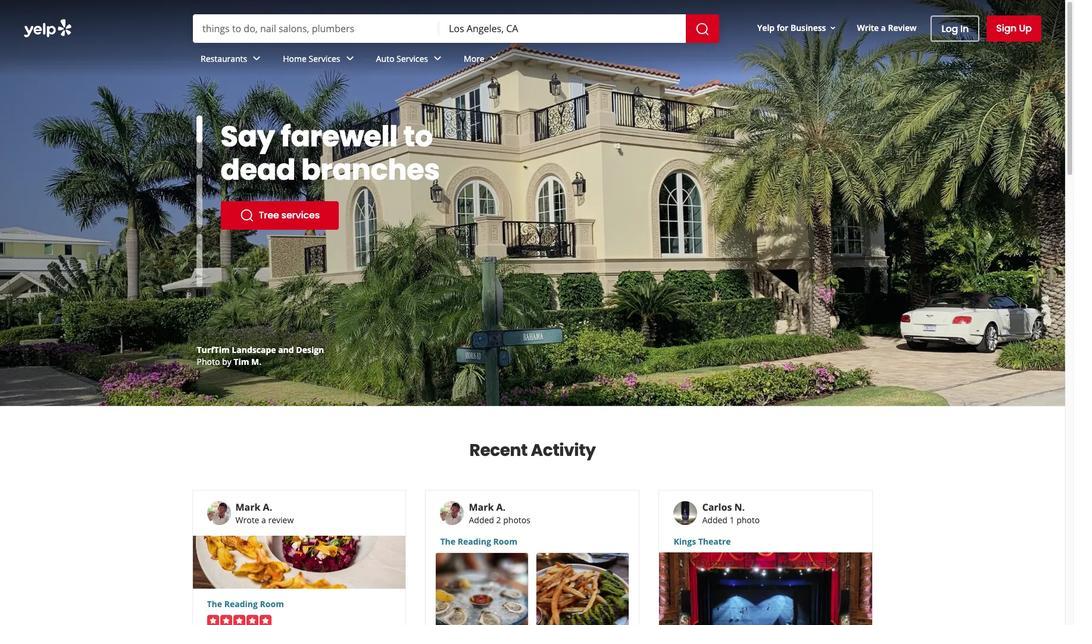 Task type: locate. For each thing, give the bounding box(es) containing it.
1 mark from the left
[[236, 501, 261, 514]]

reading
[[458, 536, 491, 547], [224, 599, 258, 610]]

review
[[888, 22, 917, 33]]

mark a. link for mark a. wrote a review
[[236, 501, 272, 514]]

1 vertical spatial the reading room link
[[207, 599, 392, 611]]

1 horizontal spatial mark a. link
[[469, 501, 506, 514]]

tree
[[259, 208, 279, 222]]

added
[[469, 515, 494, 526], [703, 515, 728, 526]]

select slide image
[[196, 92, 202, 145]]

2 horizontal spatial 24 chevron down v2 image
[[487, 51, 501, 66]]

the reading room down 2
[[440, 536, 518, 547]]

to
[[404, 117, 433, 157]]

1 none field from the left
[[203, 22, 430, 35]]

a right wrote
[[262, 515, 266, 526]]

services for auto services
[[397, 53, 428, 64]]

1 horizontal spatial 24 chevron down v2 image
[[431, 51, 445, 66]]

photo of carlos n. image
[[674, 502, 698, 525]]

2 mark from the left
[[469, 501, 494, 514]]

1 photo of mark a. image from the left
[[207, 502, 231, 525]]

photo of mark a. image
[[207, 502, 231, 525], [440, 502, 464, 525]]

1 horizontal spatial none field
[[449, 22, 677, 35]]

mark for mark a. wrote a review
[[236, 501, 261, 514]]

a inside mark a. wrote a review
[[262, 515, 266, 526]]

mark a. link up 2
[[469, 501, 506, 514]]

photo of mark a. image left 2
[[440, 502, 464, 525]]

2 none field from the left
[[449, 22, 677, 35]]

a.
[[263, 501, 272, 514], [497, 501, 506, 514]]

open photo lightbox image
[[436, 553, 529, 625], [537, 553, 629, 625]]

mark
[[236, 501, 261, 514], [469, 501, 494, 514]]

1 a. from the left
[[263, 501, 272, 514]]

added inside mark a. added 2 photos
[[469, 515, 494, 526]]

a inside banner
[[881, 22, 886, 33]]

24 chevron down v2 image
[[343, 51, 357, 66], [431, 51, 445, 66], [487, 51, 501, 66]]

1 horizontal spatial services
[[397, 53, 428, 64]]

carlos n. added 1 photo
[[703, 501, 760, 526]]

1 horizontal spatial reading
[[458, 536, 491, 547]]

services right auto
[[397, 53, 428, 64]]

2 photo of mark a. image from the left
[[440, 502, 464, 525]]

2 24 chevron down v2 image from the left
[[431, 51, 445, 66]]

3 24 chevron down v2 image from the left
[[487, 51, 501, 66]]

services inside "link"
[[397, 53, 428, 64]]

and
[[278, 344, 294, 356]]

0 horizontal spatial mark
[[236, 501, 261, 514]]

more
[[464, 53, 485, 64]]

log
[[942, 22, 958, 35]]

dead
[[221, 150, 296, 190]]

home services link
[[274, 43, 367, 77]]

1 added from the left
[[469, 515, 494, 526]]

1 services from the left
[[309, 53, 340, 64]]

0 horizontal spatial none field
[[203, 22, 430, 35]]

room up 5 star rating image
[[260, 599, 284, 610]]

yelp for business
[[758, 22, 826, 33]]

added for carlos
[[703, 515, 728, 526]]

24 chevron down v2 image for home services
[[343, 51, 357, 66]]

0 horizontal spatial room
[[260, 599, 284, 610]]

a. inside mark a. added 2 photos
[[497, 501, 506, 514]]

the reading room up 5 star rating image
[[207, 599, 284, 610]]

mark a. link up wrote
[[236, 501, 272, 514]]

None search field
[[0, 0, 1066, 77]]

log in
[[942, 22, 969, 35]]

a. up review
[[263, 501, 272, 514]]

1 horizontal spatial room
[[494, 536, 518, 547]]

1 horizontal spatial a
[[881, 22, 886, 33]]

room down 2
[[494, 536, 518, 547]]

a right write
[[881, 22, 886, 33]]

24 chevron down v2 image inside auto services "link"
[[431, 51, 445, 66]]

auto
[[376, 53, 395, 64]]

carlos
[[703, 501, 732, 514]]

0 horizontal spatial a.
[[263, 501, 272, 514]]

1 vertical spatial a
[[262, 515, 266, 526]]

tim m. link
[[234, 356, 262, 368]]

Near text field
[[449, 22, 677, 35]]

a. inside mark a. wrote a review
[[263, 501, 272, 514]]

photos
[[503, 515, 531, 526]]

1 horizontal spatial open photo lightbox image
[[537, 553, 629, 625]]

the reading room
[[440, 536, 518, 547], [207, 599, 284, 610]]

1 open photo lightbox image from the left
[[436, 553, 529, 625]]

mark inside mark a. added 2 photos
[[469, 501, 494, 514]]

1 horizontal spatial mark
[[469, 501, 494, 514]]

farewell
[[281, 117, 398, 157]]

reading up 5 star rating image
[[224, 599, 258, 610]]

24 chevron down v2 image inside more link
[[487, 51, 501, 66]]

2 a. from the left
[[497, 501, 506, 514]]

0 vertical spatial a
[[881, 22, 886, 33]]

mark inside mark a. wrote a review
[[236, 501, 261, 514]]

mark up wrote
[[236, 501, 261, 514]]

for
[[777, 22, 789, 33]]

1 vertical spatial reading
[[224, 599, 258, 610]]

0 horizontal spatial services
[[309, 53, 340, 64]]

room
[[494, 536, 518, 547], [260, 599, 284, 610]]

1 horizontal spatial the reading room
[[440, 536, 518, 547]]

2 mark a. link from the left
[[469, 501, 506, 514]]

24 chevron down v2 image inside home services link
[[343, 51, 357, 66]]

1 horizontal spatial photo of mark a. image
[[440, 502, 464, 525]]

services right home on the left of page
[[309, 53, 340, 64]]

branches
[[301, 150, 440, 190]]

0 horizontal spatial photo of mark a. image
[[207, 502, 231, 525]]

auto services
[[376, 53, 428, 64]]

None field
[[203, 22, 430, 35], [449, 22, 677, 35]]

1 vertical spatial the
[[207, 599, 222, 610]]

0 vertical spatial the
[[440, 536, 456, 547]]

reading down mark a. added 2 photos
[[458, 536, 491, 547]]

None search field
[[193, 14, 722, 43]]

0 vertical spatial the reading room link
[[440, 536, 625, 548]]

business
[[791, 22, 826, 33]]

24 chevron down v2 image right the auto services
[[431, 51, 445, 66]]

0 horizontal spatial mark a. link
[[236, 501, 272, 514]]

0 horizontal spatial the reading room link
[[207, 599, 392, 611]]

0 horizontal spatial the reading room
[[207, 599, 284, 610]]

restaurants link
[[191, 43, 274, 77]]

24 chevron down v2 image
[[250, 51, 264, 66]]

2 added from the left
[[703, 515, 728, 526]]

the
[[440, 536, 456, 547], [207, 599, 222, 610]]

mark a. added 2 photos
[[469, 501, 531, 526]]

0 horizontal spatial added
[[469, 515, 494, 526]]

in
[[961, 22, 969, 35]]

a
[[881, 22, 886, 33], [262, 515, 266, 526]]

business categories element
[[191, 43, 1042, 77]]

1 horizontal spatial a.
[[497, 501, 506, 514]]

24 chevron down v2 image for more
[[487, 51, 501, 66]]

0 vertical spatial reading
[[458, 536, 491, 547]]

1 horizontal spatial the
[[440, 536, 456, 547]]

0 horizontal spatial 24 chevron down v2 image
[[343, 51, 357, 66]]

0 horizontal spatial open photo lightbox image
[[436, 553, 529, 625]]

added inside carlos n. added 1 photo
[[703, 515, 728, 526]]

log in link
[[931, 15, 980, 42]]

1 mark a. link from the left
[[236, 501, 272, 514]]

a. up 2
[[497, 501, 506, 514]]

photo of mark a. image for mark a. wrote a review
[[207, 502, 231, 525]]

1 horizontal spatial added
[[703, 515, 728, 526]]

0 horizontal spatial reading
[[224, 599, 258, 610]]

mark down recent
[[469, 501, 494, 514]]

added down carlos
[[703, 515, 728, 526]]

write a review
[[857, 22, 917, 33]]

sign up
[[997, 21, 1032, 35]]

added left 2
[[469, 515, 494, 526]]

Find text field
[[203, 22, 430, 35]]

landscape
[[232, 344, 276, 356]]

mark a. link
[[236, 501, 272, 514], [469, 501, 506, 514]]

design
[[296, 344, 324, 356]]

services
[[281, 208, 320, 222]]

2 services from the left
[[397, 53, 428, 64]]

1 vertical spatial room
[[260, 599, 284, 610]]

m.
[[251, 356, 262, 368]]

24 chevron down v2 image left auto
[[343, 51, 357, 66]]

say farewell to dead branches
[[221, 117, 440, 190]]

tree services link
[[221, 201, 339, 230]]

24 search v2 image
[[240, 208, 254, 223]]

review
[[268, 515, 294, 526]]

kings theatre link
[[674, 536, 859, 548]]

photo of mark a. image left wrote
[[207, 502, 231, 525]]

services
[[309, 53, 340, 64], [397, 53, 428, 64]]

none search field containing sign up
[[0, 0, 1066, 77]]

0 vertical spatial room
[[494, 536, 518, 547]]

24 chevron down v2 image right more
[[487, 51, 501, 66]]

1 24 chevron down v2 image from the left
[[343, 51, 357, 66]]

0 horizontal spatial a
[[262, 515, 266, 526]]

explore banner section banner
[[0, 0, 1066, 406]]

up
[[1019, 21, 1032, 35]]

by
[[222, 356, 232, 368]]

the reading room link
[[440, 536, 625, 548], [207, 599, 392, 611]]



Task type: describe. For each thing, give the bounding box(es) containing it.
a. for mark a. wrote a review
[[263, 501, 272, 514]]

activity
[[531, 439, 596, 462]]

explore recent activity section section
[[183, 407, 883, 625]]

5 star rating image
[[207, 615, 271, 625]]

say
[[221, 117, 275, 157]]

turftim landscape and design link
[[197, 344, 324, 356]]

home services
[[283, 53, 340, 64]]

n.
[[735, 501, 745, 514]]

turftim landscape and design photo by tim m.
[[197, 344, 324, 368]]

added for mark
[[469, 515, 494, 526]]

1 vertical spatial the reading room
[[207, 599, 284, 610]]

tim
[[234, 356, 249, 368]]

more link
[[455, 43, 511, 77]]

auto services link
[[367, 43, 455, 77]]

restaurants
[[201, 53, 247, 64]]

mark for mark a. added 2 photos
[[469, 501, 494, 514]]

mark a. link for mark a. added 2 photos
[[469, 501, 506, 514]]

none field "near"
[[449, 22, 677, 35]]

2 open photo lightbox image from the left
[[537, 553, 629, 625]]

yelp
[[758, 22, 775, 33]]

recent
[[470, 439, 528, 462]]

kings theatre
[[674, 536, 731, 547]]

mark a. wrote a review
[[236, 501, 294, 526]]

0 vertical spatial the reading room
[[440, 536, 518, 547]]

write a review link
[[853, 17, 922, 38]]

tree services
[[259, 208, 320, 222]]

photo
[[737, 515, 760, 526]]

services for home services
[[309, 53, 340, 64]]

kings
[[674, 536, 696, 547]]

yelp for business button
[[753, 17, 843, 38]]

write
[[857, 22, 879, 33]]

2
[[497, 515, 501, 526]]

home
[[283, 53, 307, 64]]

turftim
[[197, 344, 230, 356]]

photo
[[197, 356, 220, 368]]

search image
[[696, 22, 710, 36]]

24 chevron down v2 image for auto services
[[431, 51, 445, 66]]

sign up link
[[987, 15, 1042, 42]]

none field find
[[203, 22, 430, 35]]

photo of mark a. image for mark a. added 2 photos
[[440, 502, 464, 525]]

16 chevron down v2 image
[[829, 23, 838, 33]]

sign
[[997, 21, 1017, 35]]

none search field inside search field
[[193, 14, 722, 43]]

theatre
[[699, 536, 731, 547]]

1
[[730, 515, 735, 526]]

0 horizontal spatial the
[[207, 599, 222, 610]]

1 horizontal spatial the reading room link
[[440, 536, 625, 548]]

wrote
[[236, 515, 259, 526]]

recent activity
[[470, 439, 596, 462]]

carlos n. link
[[703, 501, 745, 514]]

a. for mark a. added 2 photos
[[497, 501, 506, 514]]



Task type: vqa. For each thing, say whether or not it's contained in the screenshot.
Get to the top
no



